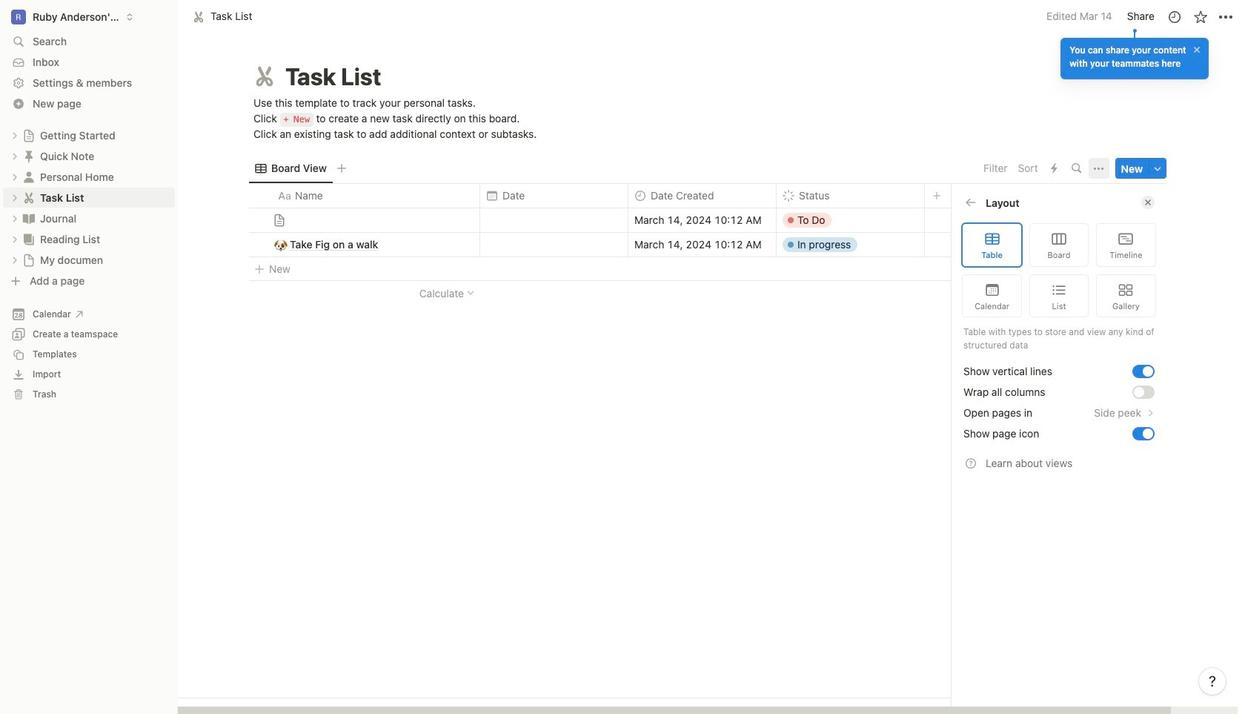Task type: vqa. For each thing, say whether or not it's contained in the screenshot.
"TAB" on the top of page
yes



Task type: describe. For each thing, give the bounding box(es) containing it.
🐶 image
[[274, 236, 288, 253]]

2 open image from the top
[[10, 172, 19, 181]]

1 open image from the top
[[10, 131, 19, 140]]

favorite image
[[1194, 9, 1208, 24]]

create and view automations image
[[1052, 163, 1058, 174]]

2 open image from the top
[[10, 255, 19, 264]]

3 open image from the top
[[10, 193, 19, 202]]

updates image
[[1168, 9, 1183, 24]]



Task type: locate. For each thing, give the bounding box(es) containing it.
tab
[[249, 158, 333, 179]]

1 vertical spatial open image
[[10, 255, 19, 264]]

0 vertical spatial open image
[[10, 152, 19, 161]]

change page icon image
[[251, 63, 278, 90], [22, 129, 36, 142], [22, 149, 36, 164], [22, 169, 36, 184], [22, 190, 36, 205], [22, 211, 36, 226], [22, 232, 36, 247], [22, 253, 36, 267]]

open image
[[10, 152, 19, 161], [10, 255, 19, 264]]

open image
[[10, 131, 19, 140], [10, 172, 19, 181], [10, 193, 19, 202], [10, 214, 19, 223], [10, 235, 19, 244]]

1 open image from the top
[[10, 152, 19, 161]]

5 open image from the top
[[10, 235, 19, 244]]

tab list
[[249, 154, 980, 183]]

4 open image from the top
[[10, 214, 19, 223]]



